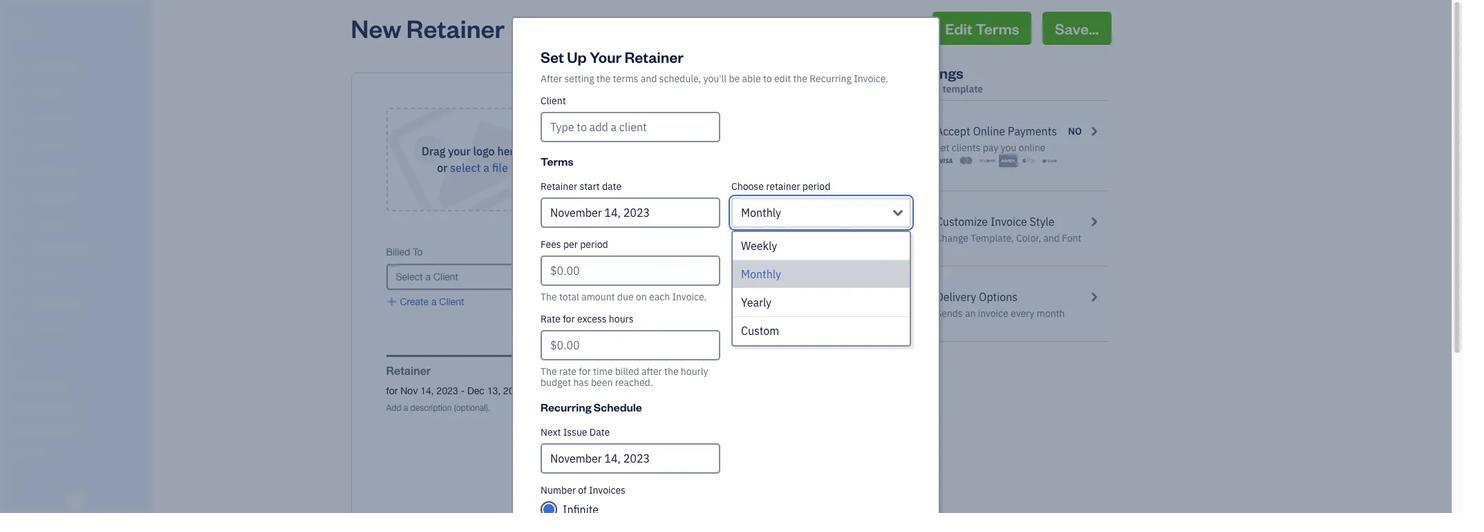 Task type: vqa. For each thing, say whether or not it's contained in the screenshot.
the caretDown IMAGE
no



Task type: locate. For each thing, give the bounding box(es) containing it.
fees per period
[[541, 239, 608, 251]]

0 vertical spatial due
[[810, 247, 827, 258]]

client
[[541, 95, 566, 107], [439, 297, 464, 308]]

edit terms up 'settings for this template'
[[945, 19, 1019, 38]]

create a client button
[[386, 296, 464, 308]]

1 vertical spatial invoice
[[638, 247, 669, 258]]

client right create
[[439, 297, 464, 308]]

2 2023 from the left
[[503, 386, 525, 397]]

setting
[[564, 73, 594, 85]]

recurring right edit
[[810, 73, 852, 85]]

1 vertical spatial edit terms
[[544, 386, 590, 397]]

2 horizontal spatial for
[[579, 366, 591, 378]]

list box containing weekly
[[733, 232, 910, 346]]

color,
[[1016, 232, 1041, 245]]

yearly option
[[733, 289, 910, 317]]

a left "file"
[[483, 161, 489, 175]]

2023 left - on the left of page
[[437, 386, 458, 397]]

0 vertical spatial edit terms button
[[933, 12, 1032, 45]]

1 vertical spatial for
[[579, 366, 591, 378]]

2 per from the left
[[760, 239, 774, 251]]

1 vertical spatial the
[[541, 366, 557, 378]]

edit terms
[[945, 19, 1019, 38], [544, 386, 590, 397]]

the
[[541, 291, 557, 304], [541, 366, 557, 378]]

on
[[636, 291, 647, 304]]

next issue date
[[541, 427, 610, 439]]

invoice up 0000001
[[638, 247, 669, 258]]

of up 11/14/2023 on the left
[[557, 247, 566, 258]]

excess
[[577, 313, 607, 326]]

client image
[[9, 86, 26, 100]]

1 horizontal spatial number
[[672, 247, 706, 258]]

0 horizontal spatial 2023
[[437, 386, 458, 397]]

terms
[[613, 73, 638, 85]]

expense image
[[9, 192, 26, 205]]

of for number
[[578, 485, 587, 497]]

edit
[[774, 73, 791, 85]]

recurring down budget
[[541, 400, 592, 415]]

apps image
[[10, 358, 148, 369]]

Invoice issue date in MM/DD/YYYY format text field
[[541, 444, 720, 474]]

0 vertical spatial the
[[541, 291, 557, 304]]

the left total
[[541, 291, 557, 304]]

time
[[593, 366, 613, 378]]

date
[[534, 247, 555, 258], [555, 289, 575, 300], [590, 427, 610, 439]]

period for fees per period
[[580, 239, 608, 251]]

2023
[[437, 386, 458, 397], [503, 386, 525, 397]]

a for file
[[483, 161, 489, 175]]

2 vertical spatial for
[[386, 386, 398, 397]]

for
[[907, 83, 921, 95]]

1 vertical spatial invoice.
[[672, 291, 707, 304]]

refresh image
[[915, 289, 928, 306]]

amount due $0.00
[[773, 247, 855, 286]]

1 vertical spatial a
[[431, 297, 437, 308]]

issue up 11/14/2023 button
[[568, 247, 591, 258]]

2 vertical spatial date
[[590, 427, 610, 439]]

0 vertical spatial recurring
[[810, 73, 852, 85]]

able
[[742, 73, 761, 85]]

monthly
[[741, 206, 781, 220], [741, 268, 781, 281]]

Fees per period text field
[[541, 256, 720, 286]]

1 vertical spatial of
[[578, 485, 587, 497]]

0 vertical spatial number
[[672, 247, 706, 258]]

chevronright image
[[1088, 214, 1100, 230]]

a inside the subtotal add a discount
[[710, 465, 715, 476]]

for
[[563, 313, 575, 326], [579, 366, 591, 378], [386, 386, 398, 397]]

of left the invoices
[[578, 485, 587, 497]]

0 vertical spatial client
[[541, 95, 566, 107]]

2 horizontal spatial the
[[793, 73, 808, 85]]

edit terms button
[[933, 12, 1032, 45], [533, 385, 590, 398]]

online
[[1019, 142, 1046, 154]]

and right terms
[[641, 73, 657, 85]]

create a client
[[400, 297, 464, 308]]

1 vertical spatial chevronright image
[[1088, 289, 1100, 306]]

0 horizontal spatial number
[[541, 485, 576, 497]]

due up monthly 'option'
[[810, 247, 827, 258]]

2 horizontal spatial a
[[710, 465, 715, 476]]

date inside the set up your retainer dialog
[[590, 427, 610, 439]]

0 horizontal spatial the
[[597, 73, 611, 85]]

1 chevronright image from the top
[[1088, 123, 1100, 140]]

to
[[413, 247, 423, 258]]

list box inside the set up your retainer dialog
[[733, 232, 910, 346]]

$0.00
[[793, 256, 855, 286]]

2 vertical spatial a
[[710, 465, 715, 476]]

1 horizontal spatial invoice.
[[854, 73, 888, 85]]

1 vertical spatial date
[[555, 289, 575, 300]]

the left rate
[[541, 366, 557, 378]]

settings for this template
[[907, 63, 983, 95]]

0 horizontal spatial client
[[439, 297, 464, 308]]

date inside "date of issue 11/14/2023"
[[534, 247, 555, 258]]

the rate for time billed after the hourly budget has been reached.
[[541, 366, 708, 389]]

0 horizontal spatial invoice.
[[672, 291, 707, 304]]

client down after
[[541, 95, 566, 107]]

0 vertical spatial edit
[[945, 19, 973, 38]]

0 horizontal spatial per
[[563, 239, 578, 251]]

the inside the rate for time billed after the hourly budget has been reached.
[[664, 366, 679, 378]]

set up your retainer dialog
[[0, 0, 1452, 514]]

reference
[[638, 289, 682, 300]]

options
[[979, 290, 1018, 304]]

pencil image
[[533, 385, 544, 398]]

rate
[[541, 313, 561, 326]]

invoice image
[[9, 139, 26, 153]]

due up 'rate'
[[534, 289, 552, 300]]

per right fees
[[563, 239, 578, 251]]

1 monthly from the top
[[741, 206, 781, 220]]

1 horizontal spatial for
[[563, 313, 575, 326]]

number up 0000001 'button'
[[672, 247, 706, 258]]

be
[[729, 73, 740, 85]]

period
[[803, 180, 831, 193], [580, 239, 608, 251], [777, 239, 804, 251]]

for right rate
[[579, 366, 591, 378]]

invoice up change template, color, and font
[[991, 215, 1027, 229]]

for left nov
[[386, 386, 398, 397]]

Hours per period text field
[[731, 256, 911, 286]]

terms inside the set up your retainer dialog
[[541, 154, 573, 169]]

a
[[483, 161, 489, 175], [431, 297, 437, 308], [710, 465, 715, 476]]

you'll
[[703, 73, 727, 85]]

1 horizontal spatial the
[[664, 366, 679, 378]]

0 vertical spatial and
[[641, 73, 657, 85]]

1 vertical spatial issue
[[563, 427, 587, 439]]

the left terms
[[597, 73, 611, 85]]

choose
[[731, 180, 764, 193]]

1 horizontal spatial 2023
[[503, 386, 525, 397]]

issue
[[568, 247, 591, 258], [563, 427, 587, 439]]

template
[[943, 83, 983, 95]]

invoice.
[[854, 73, 888, 85], [672, 291, 707, 304]]

1 vertical spatial recurring
[[541, 400, 592, 415]]

retainer
[[766, 180, 800, 193]]

0 vertical spatial of
[[557, 247, 566, 258]]

2023 right the 13,
[[503, 386, 525, 397]]

2 the from the top
[[541, 366, 557, 378]]

cancel button
[[851, 12, 925, 45]]

1 vertical spatial edit terms button
[[533, 385, 590, 398]]

edit up add a description (optional). text field
[[544, 386, 561, 397]]

14,
[[421, 386, 434, 397]]

of inside the set up your retainer dialog
[[578, 485, 587, 497]]

date up 11/14/2023 on the left
[[534, 247, 555, 258]]

pay
[[983, 142, 998, 154]]

1 2023 from the left
[[437, 386, 458, 397]]

0 horizontal spatial and
[[641, 73, 657, 85]]

1 horizontal spatial per
[[760, 239, 774, 251]]

1 the from the top
[[541, 291, 557, 304]]

discount
[[718, 465, 757, 476]]

template,
[[971, 232, 1014, 245]]

0 horizontal spatial a
[[431, 297, 437, 308]]

1 horizontal spatial invoice
[[991, 215, 1027, 229]]

1 horizontal spatial edit
[[945, 19, 973, 38]]

the for the total amount due on each invoice.
[[541, 291, 557, 304]]

for right 'rate'
[[563, 313, 575, 326]]

of
[[557, 247, 566, 258], [578, 485, 587, 497]]

chevronright image
[[1088, 123, 1100, 140], [1088, 289, 1100, 306]]

new
[[351, 12, 401, 44]]

edit
[[945, 19, 973, 38], [544, 386, 561, 397]]

0 vertical spatial chevronright image
[[1088, 123, 1100, 140]]

issue inside the set up your retainer dialog
[[563, 427, 587, 439]]

date up 'rate'
[[555, 289, 575, 300]]

retainer inside set up your retainer after setting the terms and schedule, you'll be able to edit the recurring invoice.
[[625, 47, 684, 66]]

number left the invoices
[[541, 485, 576, 497]]

next
[[541, 427, 561, 439]]

edit terms down rate
[[544, 386, 590, 397]]

1 vertical spatial client
[[439, 297, 464, 308]]

1 horizontal spatial and
[[1044, 232, 1060, 245]]

invoice. right 'each'
[[672, 291, 707, 304]]

each
[[649, 291, 670, 304]]

the right edit
[[793, 73, 808, 85]]

the inside the rate for time billed after the hourly budget has been reached.
[[541, 366, 557, 378]]

1 vertical spatial monthly
[[741, 268, 781, 281]]

date down recurring schedule
[[590, 427, 610, 439]]

1 vertical spatial number
[[541, 485, 576, 497]]

a right create
[[431, 297, 437, 308]]

mastercard image
[[957, 154, 976, 168]]

retainer
[[406, 12, 505, 44], [625, 47, 684, 66], [541, 180, 577, 193], [386, 364, 431, 377]]

1 per from the left
[[563, 239, 578, 251]]

start
[[580, 180, 600, 193]]

0 horizontal spatial recurring
[[541, 400, 592, 415]]

2 chevronright image from the top
[[1088, 289, 1100, 306]]

of for date
[[557, 247, 566, 258]]

recurring
[[810, 73, 852, 85], [541, 400, 592, 415]]

edit terms button up 'settings for this template'
[[933, 12, 1032, 45]]

weekly option
[[733, 232, 910, 261]]

change template, color, and font
[[936, 232, 1082, 245]]

the right after
[[664, 366, 679, 378]]

1 horizontal spatial recurring
[[810, 73, 852, 85]]

fees
[[541, 239, 561, 251]]

weekly
[[741, 239, 777, 253]]

11/14/2023
[[534, 259, 584, 270]]

rate for excess hours
[[541, 313, 634, 326]]

number inside invoice number 0000001
[[672, 247, 706, 258]]

edit terms button down rate
[[533, 385, 590, 398]]

0000001 button
[[638, 259, 740, 271]]

1 horizontal spatial a
[[483, 161, 489, 175]]

reached.
[[615, 377, 653, 389]]

issue right next on the left
[[563, 427, 587, 439]]

and down style
[[1044, 232, 1060, 245]]

0 vertical spatial date
[[534, 247, 555, 258]]

discover image
[[978, 154, 997, 168]]

0 horizontal spatial due
[[534, 289, 552, 300]]

1 horizontal spatial due
[[810, 247, 827, 258]]

select a file
[[450, 161, 508, 175]]

schedule,
[[659, 73, 701, 85]]

sends
[[936, 308, 963, 320]]

dashboard image
[[9, 60, 26, 74]]

0 horizontal spatial of
[[557, 247, 566, 258]]

klo owner
[[11, 12, 37, 38]]

monthly down the weekly
[[741, 268, 781, 281]]

0 horizontal spatial invoice
[[638, 247, 669, 258]]

13,
[[487, 386, 501, 397]]

list box
[[733, 232, 910, 346]]

a right add
[[710, 465, 715, 476]]

per right hours
[[760, 239, 774, 251]]

edit up the settings
[[945, 19, 973, 38]]

0 horizontal spatial edit
[[544, 386, 561, 397]]

2 monthly from the top
[[741, 268, 781, 281]]

1 vertical spatial and
[[1044, 232, 1060, 245]]

0 horizontal spatial edit terms button
[[533, 385, 590, 398]]

and
[[641, 73, 657, 85], [1044, 232, 1060, 245]]

after
[[541, 73, 562, 85]]

number
[[672, 247, 706, 258], [541, 485, 576, 497]]

1 horizontal spatial of
[[578, 485, 587, 497]]

invoice. left the for
[[854, 73, 888, 85]]

Reference Number text field
[[638, 301, 736, 312]]

the
[[597, 73, 611, 85], [793, 73, 808, 85], [664, 366, 679, 378]]

edit terms button for new retainer
[[933, 12, 1032, 45]]

1 horizontal spatial edit terms
[[945, 19, 1019, 38]]

0 vertical spatial for
[[563, 313, 575, 326]]

payment image
[[9, 165, 26, 179]]

1 vertical spatial terms
[[541, 154, 573, 169]]

0 vertical spatial monthly
[[741, 206, 781, 220]]

of inside "date of issue 11/14/2023"
[[557, 247, 566, 258]]

monthly down choose
[[741, 206, 781, 220]]

0 vertical spatial a
[[483, 161, 489, 175]]

0 vertical spatial invoice.
[[854, 73, 888, 85]]

invoice
[[991, 215, 1027, 229], [638, 247, 669, 258]]

a inside button
[[431, 297, 437, 308]]

accept
[[936, 124, 970, 138]]

set
[[541, 47, 564, 66]]

0 vertical spatial issue
[[568, 247, 591, 258]]

1 horizontal spatial client
[[541, 95, 566, 107]]

let clients pay you online
[[936, 142, 1046, 154]]

1 horizontal spatial edit terms button
[[933, 12, 1032, 45]]



Task type: describe. For each thing, give the bounding box(es) containing it.
recurring schedule
[[541, 400, 642, 415]]

subtotal
[[720, 453, 757, 464]]

0 vertical spatial edit terms
[[945, 19, 1019, 38]]

add a discount button
[[690, 465, 757, 477]]

invoice. inside set up your retainer after setting the terms and schedule, you'll be able to edit the recurring invoice.
[[854, 73, 888, 85]]

-
[[461, 386, 465, 397]]

dec
[[467, 386, 485, 397]]

rate
[[559, 366, 577, 378]]

client inside the set up your retainer dialog
[[541, 95, 566, 107]]

add
[[690, 465, 708, 476]]

Client text field
[[542, 113, 719, 141]]

main element
[[0, 0, 187, 514]]

0 horizontal spatial edit terms
[[544, 386, 590, 397]]

report image
[[9, 323, 26, 337]]

the for time
[[664, 366, 679, 378]]

settings image
[[10, 447, 148, 458]]

your
[[590, 47, 622, 66]]

estimate image
[[9, 113, 26, 127]]

this
[[924, 83, 940, 95]]

style
[[1030, 215, 1055, 229]]

subtotal add a discount
[[690, 453, 757, 476]]

accept online payments
[[936, 124, 1057, 138]]

period for hours per period
[[777, 239, 804, 251]]

monthly inside 'option'
[[741, 268, 781, 281]]

Retainer period field
[[731, 198, 911, 228]]

invoice number 0000001
[[638, 247, 706, 270]]

date
[[602, 180, 622, 193]]

date of issue 11/14/2023
[[534, 247, 591, 270]]

bank connections image
[[10, 424, 148, 436]]

number of invoices
[[541, 485, 626, 497]]

monthly inside retainer period field
[[741, 206, 781, 220]]

has
[[573, 377, 589, 389]]

amount
[[582, 291, 615, 304]]

klo
[[11, 12, 28, 26]]

select
[[450, 161, 481, 175]]

the for the rate for time billed after the hourly budget has been reached.
[[541, 366, 557, 378]]

freshbooks image
[[65, 492, 87, 508]]

settings
[[907, 63, 964, 82]]

american express image
[[999, 154, 1018, 168]]

customize invoice style
[[936, 215, 1055, 229]]

due inside amount due $0.00
[[810, 247, 827, 258]]

yearly
[[741, 296, 772, 310]]

custom option
[[733, 317, 910, 346]]

for inside the rate for time billed after the hourly budget has been reached.
[[579, 366, 591, 378]]

timer image
[[9, 244, 26, 258]]

chart image
[[9, 297, 26, 310]]

amount
[[773, 247, 807, 258]]

client inside button
[[439, 297, 464, 308]]

edit terms button for retainer
[[533, 385, 590, 398]]

Start date in MM/DD/YYYY format text field
[[541, 198, 720, 228]]

budget
[[541, 377, 571, 389]]

no
[[1068, 125, 1082, 138]]

number inside the set up your retainer dialog
[[541, 485, 576, 497]]

cancel
[[864, 19, 912, 38]]

set up your retainer after setting the terms and schedule, you'll be able to edit the recurring invoice.
[[541, 47, 888, 85]]

been
[[591, 377, 613, 389]]

invoices
[[589, 485, 626, 497]]

schedule
[[594, 400, 642, 415]]

bank image
[[1041, 154, 1059, 168]]

recurring inside set up your retainer after setting the terms and schedule, you'll be able to edit the recurring invoice.
[[810, 73, 852, 85]]

per for hours
[[760, 239, 774, 251]]

clients
[[952, 142, 981, 154]]

the for retainer
[[597, 73, 611, 85]]

save… button
[[1043, 12, 1111, 45]]

due
[[617, 291, 634, 304]]

items and services image
[[10, 402, 148, 413]]

team members image
[[10, 380, 148, 391]]

invoice inside invoice number 0000001
[[638, 247, 669, 258]]

apple pay image
[[1020, 154, 1039, 168]]

delivery options
[[936, 290, 1018, 304]]

per for fees
[[563, 239, 578, 251]]

a for client
[[431, 297, 437, 308]]

0000001
[[638, 259, 676, 270]]

to
[[763, 73, 772, 85]]

online
[[973, 124, 1005, 138]]

paintbrush image
[[915, 214, 928, 230]]

nov
[[400, 386, 418, 397]]

file
[[492, 161, 508, 175]]

Add a description (optional). text field
[[386, 403, 714, 414]]

every
[[1011, 308, 1035, 320]]

hours
[[731, 239, 757, 251]]

period for choose retainer period
[[803, 180, 831, 193]]

0 vertical spatial invoice
[[991, 215, 1027, 229]]

due date
[[534, 289, 575, 300]]

0 vertical spatial terms
[[976, 19, 1019, 38]]

choose retainer period
[[731, 180, 831, 193]]

Rate for excess hours text field
[[541, 330, 720, 361]]

1 vertical spatial edit
[[544, 386, 561, 397]]

hours per period
[[731, 239, 804, 251]]

2 vertical spatial terms
[[564, 386, 590, 397]]

issue inside "date of issue 11/14/2023"
[[568, 247, 591, 258]]

you
[[1001, 142, 1016, 154]]

delivery
[[936, 290, 976, 304]]

owner
[[11, 28, 37, 38]]

visa image
[[936, 154, 955, 168]]

total
[[559, 291, 579, 304]]

hourly
[[681, 366, 708, 378]]

billed to
[[386, 247, 423, 258]]

font
[[1062, 232, 1082, 245]]

plus image
[[386, 296, 397, 308]]

chevronright image for delivery options
[[1088, 289, 1100, 306]]

11/14/2023 button
[[534, 259, 617, 271]]

monthly option
[[733, 261, 910, 289]]

hours
[[609, 313, 634, 326]]

the total amount due on each invoice.
[[541, 291, 707, 304]]

up
[[567, 47, 587, 66]]

sends an invoice every month
[[936, 308, 1065, 320]]

change
[[936, 232, 969, 245]]

for nov 14, 2023 - dec 13, 2023
[[386, 386, 525, 397]]

retainer start date
[[541, 180, 622, 193]]

billed
[[386, 247, 410, 258]]

after
[[642, 366, 662, 378]]

0 horizontal spatial for
[[386, 386, 398, 397]]

new retainer
[[351, 12, 505, 44]]

invoice
[[978, 308, 1009, 320]]

month
[[1037, 308, 1065, 320]]

and inside set up your retainer after setting the terms and schedule, you'll be able to edit the recurring invoice.
[[641, 73, 657, 85]]

1 vertical spatial due
[[534, 289, 552, 300]]

money image
[[9, 270, 26, 284]]

project image
[[9, 218, 26, 232]]

chevronright image for no
[[1088, 123, 1100, 140]]



